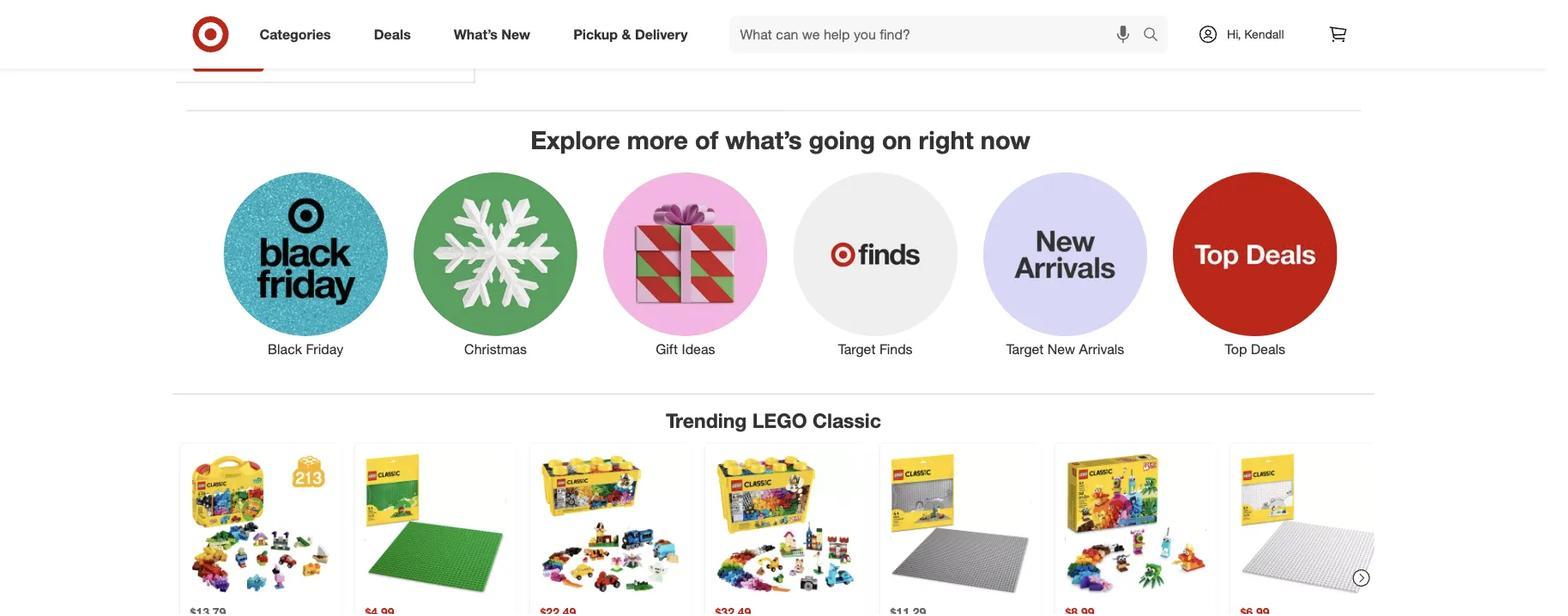 Task type: locate. For each thing, give the bounding box(es) containing it.
gift ideas
[[656, 341, 715, 358]]

target left 'arrivals'
[[1006, 341, 1044, 358]]

not
[[193, 15, 212, 30]]

1 horizontal spatial target
[[1006, 341, 1044, 358]]

2 target from the left
[[1006, 341, 1044, 358]]

lego classic creative suitcase 10713 image
[[190, 454, 331, 595], [190, 454, 331, 595]]

black friday
[[268, 341, 344, 358]]

pickup & delivery
[[573, 26, 688, 43]]

search
[[1135, 28, 1177, 44]]

categories
[[260, 26, 331, 43]]

lego
[[752, 409, 807, 433]]

on
[[882, 125, 912, 156]]

0 horizontal spatial deals
[[374, 26, 411, 43]]

0 vertical spatial new
[[502, 26, 530, 43]]

deals right top
[[1251, 341, 1286, 358]]

in
[[266, 15, 275, 30]]

1 horizontal spatial new
[[1048, 341, 1075, 358]]

lego classic green baseplate 11023 building kit image
[[365, 454, 506, 595], [365, 454, 506, 595]]

new right what's
[[502, 26, 530, 43]]

lego classic gray baseplate 11024 building kit image
[[890, 454, 1031, 595], [890, 454, 1031, 595]]

gift
[[656, 341, 678, 358]]

new for target
[[1048, 341, 1075, 358]]

deals link
[[359, 15, 432, 53]]

target for target new arrivals
[[1006, 341, 1044, 358]]

explore
[[531, 125, 620, 156]]

right
[[919, 125, 974, 156]]

what's new
[[454, 26, 530, 43]]

add to cart
[[201, 52, 256, 65]]

1 vertical spatial deals
[[1251, 341, 1286, 358]]

friday
[[306, 341, 344, 358]]

ideas
[[682, 341, 715, 358]]

new left 'arrivals'
[[1048, 341, 1075, 358]]

christmas
[[464, 341, 527, 358]]

1 vertical spatial new
[[1048, 341, 1075, 358]]

target inside target new arrivals link
[[1006, 341, 1044, 358]]

finds
[[880, 341, 913, 358]]

lego classic medium creative brick box building toys for creative play, kids creative kit 10696 image
[[540, 454, 681, 595], [540, 454, 681, 595]]

categories link
[[245, 15, 352, 53]]

not available in stores
[[193, 15, 311, 30]]

0 horizontal spatial new
[[502, 26, 530, 43]]

trending
[[666, 409, 747, 433]]

new
[[502, 26, 530, 43], [1048, 341, 1075, 358]]

gift ideas link
[[591, 169, 781, 360]]

deals left what's
[[374, 26, 411, 43]]

hi,
[[1227, 27, 1241, 42]]

to
[[223, 52, 233, 65]]

target
[[838, 341, 876, 358], [1006, 341, 1044, 358]]

0 horizontal spatial target
[[838, 341, 876, 358]]

new inside 'link'
[[502, 26, 530, 43]]

lego classic creative monsters 11017 building kit with 5 toys image
[[1065, 454, 1206, 595], [1065, 454, 1206, 595]]

deals
[[374, 26, 411, 43], [1251, 341, 1286, 358]]

target finds link
[[781, 169, 970, 360]]

target left finds
[[838, 341, 876, 358]]

1 target from the left
[[838, 341, 876, 358]]

target finds
[[838, 341, 913, 358]]

hi, kendall
[[1227, 27, 1284, 42]]

lego classic white baseplate 11026 building kit image
[[1241, 454, 1381, 595], [1241, 454, 1381, 595]]

cart
[[236, 52, 256, 65]]

lego classic large creative brick box build your own creative toys, kids building kit 10698 image
[[715, 454, 856, 595], [715, 454, 856, 595]]

black friday link
[[211, 169, 401, 360]]

0 vertical spatial deals
[[374, 26, 411, 43]]



Task type: describe. For each thing, give the bounding box(es) containing it.
christmas link
[[401, 169, 591, 360]]

kendall
[[1245, 27, 1284, 42]]

target for target finds
[[838, 341, 876, 358]]

black
[[268, 341, 302, 358]]

What can we help you find? suggestions appear below search field
[[730, 15, 1147, 53]]

add to cart button
[[193, 44, 264, 72]]

search button
[[1135, 15, 1177, 57]]

&
[[622, 26, 631, 43]]

top
[[1225, 341, 1247, 358]]

explore more of what's going on right now
[[531, 125, 1031, 156]]

available
[[216, 15, 262, 30]]

1 horizontal spatial deals
[[1251, 341, 1286, 358]]

top deals link
[[1160, 169, 1350, 360]]

going
[[809, 125, 875, 156]]

target new arrivals
[[1006, 341, 1125, 358]]

arrivals
[[1079, 341, 1125, 358]]

what's
[[725, 125, 802, 156]]

what's
[[454, 26, 498, 43]]

pickup
[[573, 26, 618, 43]]

of
[[695, 125, 719, 156]]

pickup & delivery link
[[559, 15, 709, 53]]

classic
[[813, 409, 881, 433]]

what's new link
[[439, 15, 552, 53]]

now
[[981, 125, 1031, 156]]

delivery
[[635, 26, 688, 43]]

add
[[201, 52, 220, 65]]

trending lego classic
[[666, 409, 881, 433]]

target new arrivals link
[[970, 169, 1160, 360]]

top deals
[[1225, 341, 1286, 358]]

more
[[627, 125, 688, 156]]

new for what's
[[502, 26, 530, 43]]

stores
[[278, 15, 311, 30]]



Task type: vqa. For each thing, say whether or not it's contained in the screenshot.
the Fleece at right top
no



